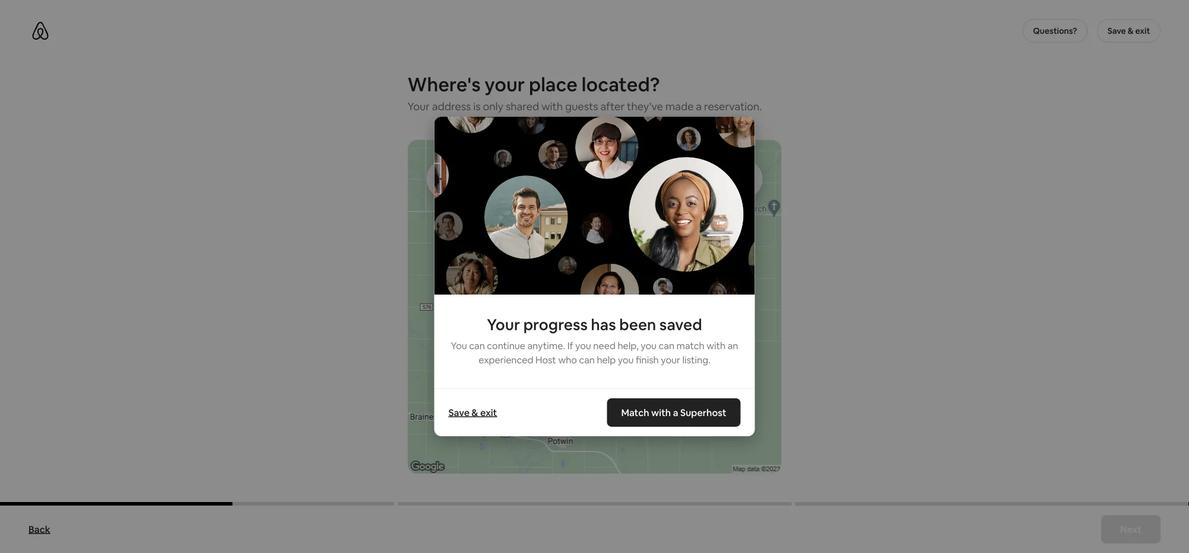 Task type: describe. For each thing, give the bounding box(es) containing it.
with inside your progress has been saved you can continue anytime. if you need help, you can match with an experienced host who can help you finish your listing.
[[707, 340, 726, 352]]

experienced
[[479, 354, 533, 366]]

made
[[665, 100, 694, 114]]

a inside where's your place located? your address is only shared with guests after they've made a reservation.
[[696, 100, 702, 114]]

1 vertical spatial save & exit
[[449, 407, 497, 419]]

place
[[529, 72, 578, 97]]

your progress has been saved you can continue anytime. if you need help, you can match with an experienced host who can help you finish your listing.
[[451, 315, 738, 366]]

your inside where's your place located? your address is only shared with guests after they've made a reservation.
[[485, 72, 525, 97]]

your inside your progress has been saved you can continue anytime. if you need help, you can match with an experienced host who can help you finish your listing.
[[487, 315, 520, 335]]

is
[[473, 100, 481, 114]]

exit inside button
[[1135, 26, 1150, 36]]

guests
[[565, 100, 598, 114]]

reservation.
[[704, 100, 762, 114]]

superhost
[[680, 407, 726, 419]]

0 horizontal spatial exit
[[480, 407, 497, 419]]

& inside save & exit link
[[472, 407, 478, 419]]

1 horizontal spatial you
[[618, 354, 634, 366]]

help,
[[618, 340, 639, 352]]

after
[[601, 100, 625, 114]]

anytime.
[[527, 340, 565, 352]]

only
[[483, 100, 503, 114]]

save & exit inside button
[[1108, 26, 1150, 36]]

progress
[[523, 315, 588, 335]]

back button
[[23, 518, 56, 542]]

saved
[[659, 315, 702, 335]]

match
[[677, 340, 704, 352]]

1 vertical spatial save
[[449, 407, 470, 419]]

a inside button
[[673, 407, 678, 419]]

need
[[593, 340, 616, 352]]

0 horizontal spatial can
[[469, 340, 485, 352]]

back
[[28, 524, 50, 536]]

save & exit link
[[443, 401, 503, 425]]

they've
[[627, 100, 663, 114]]

an
[[728, 340, 738, 352]]

match
[[621, 407, 649, 419]]



Task type: vqa. For each thing, say whether or not it's contained in the screenshot.
group
no



Task type: locate. For each thing, give the bounding box(es) containing it.
help
[[597, 354, 616, 366]]

been
[[619, 315, 656, 335]]

your
[[485, 72, 525, 97], [661, 354, 680, 366]]

2 horizontal spatial with
[[707, 340, 726, 352]]

1 horizontal spatial can
[[579, 354, 595, 366]]

with down the 'place'
[[542, 100, 563, 114]]

next button
[[1101, 516, 1161, 544]]

where's
[[408, 72, 481, 97]]

you down help,
[[618, 354, 634, 366]]

1 horizontal spatial save & exit
[[1108, 26, 1150, 36]]

a right made
[[696, 100, 702, 114]]

0 horizontal spatial with
[[542, 100, 563, 114]]

0 horizontal spatial your
[[485, 72, 525, 97]]

0 vertical spatial exit
[[1135, 26, 1150, 36]]

1 vertical spatial your
[[487, 315, 520, 335]]

1 horizontal spatial with
[[651, 407, 671, 419]]

you
[[575, 340, 591, 352], [641, 340, 657, 352], [618, 354, 634, 366]]

questions?
[[1033, 26, 1077, 36]]

has
[[591, 315, 616, 335]]

&
[[1128, 26, 1134, 36], [472, 407, 478, 419]]

can right who
[[579, 354, 595, 366]]

save & exit
[[1108, 26, 1150, 36], [449, 407, 497, 419]]

1 horizontal spatial exit
[[1135, 26, 1150, 36]]

who
[[558, 354, 577, 366]]

1 horizontal spatial your
[[487, 315, 520, 335]]

0 horizontal spatial a
[[673, 407, 678, 419]]

a left superhost
[[673, 407, 678, 419]]

0 vertical spatial with
[[542, 100, 563, 114]]

0 horizontal spatial save & exit
[[449, 407, 497, 419]]

0 vertical spatial your
[[408, 100, 430, 114]]

0 horizontal spatial &
[[472, 407, 478, 419]]

0 horizontal spatial save
[[449, 407, 470, 419]]

you
[[451, 340, 467, 352]]

with
[[542, 100, 563, 114], [707, 340, 726, 352], [651, 407, 671, 419]]

2 vertical spatial with
[[651, 407, 671, 419]]

can up the finish
[[659, 340, 674, 352]]

if
[[567, 340, 573, 352]]

0 vertical spatial save & exit
[[1108, 26, 1150, 36]]

1 vertical spatial with
[[707, 340, 726, 352]]

your up only
[[485, 72, 525, 97]]

1 horizontal spatial a
[[696, 100, 702, 114]]

with inside match with a superhost button
[[651, 407, 671, 419]]

0 vertical spatial your
[[485, 72, 525, 97]]

your inside where's your place located? your address is only shared with guests after they've made a reservation.
[[408, 100, 430, 114]]

can right the "you"
[[469, 340, 485, 352]]

host
[[535, 354, 556, 366]]

1 vertical spatial your
[[661, 354, 680, 366]]

2 horizontal spatial you
[[641, 340, 657, 352]]

0 vertical spatial &
[[1128, 26, 1134, 36]]

match with a superhost
[[621, 407, 726, 419]]

with inside where's your place located? your address is only shared with guests after they've made a reservation.
[[542, 100, 563, 114]]

your inside your progress has been saved you can continue anytime. if you need help, you can match with an experienced host who can help you finish your listing.
[[661, 354, 680, 366]]

questions? button
[[1023, 19, 1088, 43]]

address
[[432, 100, 471, 114]]

0 vertical spatial a
[[696, 100, 702, 114]]

1 horizontal spatial your
[[661, 354, 680, 366]]

0 vertical spatial save
[[1108, 26, 1126, 36]]

0 horizontal spatial your
[[408, 100, 430, 114]]

save & exit button
[[1097, 19, 1161, 43]]

save
[[1108, 26, 1126, 36], [449, 407, 470, 419]]

2 horizontal spatial can
[[659, 340, 674, 352]]

a
[[696, 100, 702, 114], [673, 407, 678, 419]]

next
[[1120, 524, 1142, 536]]

where's your place located? your address is only shared with guests after they've made a reservation.
[[408, 72, 762, 114]]

save inside button
[[1108, 26, 1126, 36]]

1 vertical spatial a
[[673, 407, 678, 419]]

1 horizontal spatial save
[[1108, 26, 1126, 36]]

can
[[469, 340, 485, 352], [659, 340, 674, 352], [579, 354, 595, 366]]

airbnb homepage image
[[31, 21, 50, 40]]

1 vertical spatial exit
[[480, 407, 497, 419]]

0 horizontal spatial you
[[575, 340, 591, 352]]

exit
[[1135, 26, 1150, 36], [480, 407, 497, 419]]

you right if on the bottom
[[575, 340, 591, 352]]

shared
[[506, 100, 539, 114]]

with right match
[[651, 407, 671, 419]]

match with a superhost button
[[607, 399, 741, 427]]

& inside save & exit button
[[1128, 26, 1134, 36]]

you up the finish
[[641, 340, 657, 352]]

your right the finish
[[661, 354, 680, 366]]

your up the continue
[[487, 315, 520, 335]]

finish
[[636, 354, 659, 366]]

1 vertical spatial &
[[472, 407, 478, 419]]

your left address
[[408, 100, 430, 114]]

with left an
[[707, 340, 726, 352]]

your
[[408, 100, 430, 114], [487, 315, 520, 335]]

continue
[[487, 340, 525, 352]]

located?
[[582, 72, 660, 97]]

1 horizontal spatial &
[[1128, 26, 1134, 36]]

listing.
[[682, 354, 711, 366]]



